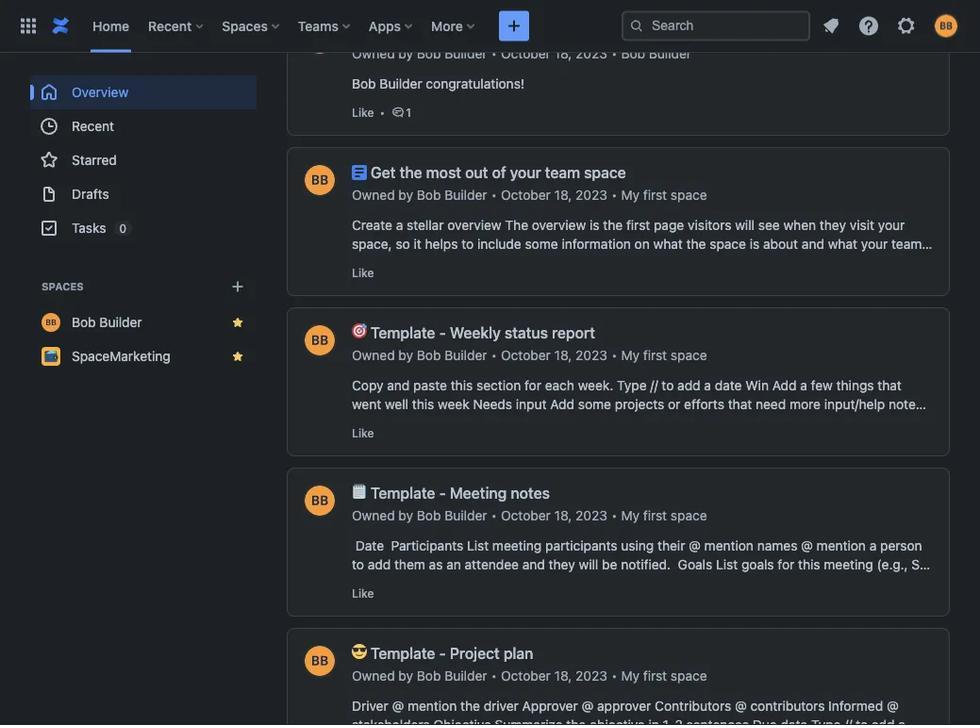 Task type: describe. For each thing, give the bounding box(es) containing it.
first for get the most out of your team space
[[643, 188, 667, 203]]

status
[[505, 325, 548, 343]]

october for get the most out of your team space
[[501, 188, 551, 203]]

overview link
[[30, 76, 257, 109]]

first inside create a stellar overview the overview is the first page visitors will see when they visit your space, so it helps to include some information on what the space is about and what your team is working on. overview.svg add a header image. this gives your overview visual appeal and makes it welcoming for visitors. explain what the space is for. start
[[627, 218, 650, 234]]

projects
[[615, 397, 665, 413]]

first for template - meeting notes
[[643, 509, 667, 524]]

hello!
[[371, 23, 411, 41]]

global element
[[11, 0, 622, 52]]

helps
[[425, 237, 458, 252]]

like for template - weekly status report
[[352, 427, 374, 440]]

space down visitors
[[710, 237, 746, 252]]

bob builder link for hello!
[[417, 45, 487, 64]]

summarize
[[495, 718, 563, 726]]

search image
[[629, 18, 645, 34]]

builder down template - meeting notes link at the bottom of the page
[[445, 509, 487, 524]]

builder up "comments" icon
[[380, 76, 422, 92]]

home link
[[87, 11, 135, 41]]

them
[[394, 558, 426, 573]]

like •
[[352, 106, 385, 119]]

1 horizontal spatial it
[[414, 237, 422, 252]]

builder inside 'link'
[[99, 315, 142, 330]]

add inside create a stellar overview the overview is the first page visitors will see when they visit your space, so it helps to include some information on what the space is about and what your team is working on. overview.svg add a header image. this gives your overview visual appeal and makes it welcoming for visitors. explain what the space is for. start
[[521, 256, 546, 271]]

18, for template - project plan
[[555, 669, 572, 685]]

my first space link for template - weekly status report
[[621, 347, 707, 366]]

is up information
[[590, 218, 600, 234]]

add inside copy and paste this section for each week. type // to add a date win add a few things that went well this week needs input add some projects or efforts that need more input/help note focus add some areas you'll be focusing on next week \n focus \n notes enter any other thoughts or feelings about this past week important links add any key links tha
[[678, 378, 701, 394]]

type inside copy and paste this section for each week. type // to add a date win add a few things that went well this week needs input add some projects or efforts that need more input/help note focus add some areas you'll be focusing on next week \n focus \n notes enter any other thoughts or feelings about this past week important links add any key links tha
[[617, 378, 647, 394]]

in
[[649, 718, 660, 726]]

space up contributors
[[671, 669, 707, 685]]

notes inside date  participants list meeting participants using their @ mention names @ mention a person to add them as an attendee and they will be notified.  goals list goals for this meeting (e.g., set design priorities for fy19)  discussion topics time item presenter notes add notes for each discussion topic  action items add action items to close the loo
[[821, 577, 855, 592]]

out
[[465, 164, 488, 182]]

unstar this space image for bob builder
[[230, 315, 245, 330]]

discussion
[[352, 596, 416, 611]]

space up the page
[[671, 188, 707, 203]]

links
[[783, 435, 810, 451]]

:dart: image
[[352, 324, 367, 339]]

bob builder image for template - weekly status report
[[305, 326, 335, 356]]

2
[[675, 718, 683, 726]]

when
[[784, 218, 816, 234]]

starred link
[[30, 143, 257, 177]]

the
[[505, 218, 529, 234]]

input/help
[[825, 397, 885, 413]]

bob down template - meeting notes
[[417, 509, 441, 524]]

to inside driver @ mention the driver approver @ approver contributors @ contributors informed @ stakeholders objective summarize the objective in 1-2 sentences due date type // to add
[[856, 718, 869, 726]]

team inside create a stellar overview the overview is the first page visitors will see when they visit your space, so it helps to include some information on what the space is about and what your team is working on. overview.svg add a header image. this gives your overview visual appeal and makes it welcoming for visitors. explain what the space is for. start
[[892, 237, 922, 252]]

date
[[356, 539, 384, 554]]

2023 for template - meeting notes
[[576, 509, 608, 524]]

template for template - project plan
[[371, 646, 436, 663]]

bob builder link for template - project plan
[[417, 668, 487, 687]]

week.
[[578, 378, 614, 394]]

this
[[650, 256, 676, 271]]

meeting
[[450, 485, 507, 503]]

the down "image."
[[627, 275, 647, 290]]

(e.g.,
[[877, 558, 908, 573]]

// inside driver @ mention the driver approver @ approver contributors @ contributors informed @ stakeholders objective summarize the objective in 1-2 sentences due date type // to add
[[845, 718, 853, 726]]

to inside copy and paste this section for each week. type // to add a date win add a few things that went well this week needs input add some projects or efforts that need more input/help note focus add some areas you'll be focusing on next week \n focus \n notes enter any other thoughts or feelings about this past week important links add any key links tha
[[662, 378, 674, 394]]

builder down search field
[[649, 46, 692, 62]]

be inside copy and paste this section for each week. type // to add a date win add a few things that went well this week needs input add some projects or efforts that need more input/help note focus add some areas you'll be focusing on next week \n focus \n notes enter any other thoughts or feelings about this past week important links add any key links tha
[[529, 416, 545, 432]]

template - weekly status report link
[[371, 324, 599, 343]]

my for get the most out of your team space
[[621, 188, 640, 203]]

my for template - meeting notes
[[621, 509, 640, 524]]

october for hello!
[[501, 46, 551, 62]]

2 horizontal spatial mention
[[817, 539, 866, 554]]

driver
[[484, 699, 519, 715]]

bob down most
[[417, 188, 441, 203]]

overview.svg
[[440, 256, 518, 271]]

1 horizontal spatial mention
[[705, 539, 754, 554]]

teams button
[[292, 11, 358, 41]]

create a stellar overview the overview is the first page visitors will see when they visit your space, so it helps to include some information on what the space is about and what your team is working on. overview.svg add a header image. this gives your overview visual appeal and makes it welcoming for visitors. explain what the space is for. start
[[352, 218, 922, 290]]

section
[[477, 378, 521, 394]]

get the most out of your team space
[[371, 164, 626, 182]]

your right the visit
[[878, 218, 905, 234]]

feelings
[[426, 435, 474, 451]]

by for get the most out of your team space
[[399, 188, 413, 203]]

tha
[[814, 435, 833, 451]]

their
[[658, 539, 686, 554]]

2023 for get the most out of your team space
[[576, 188, 608, 203]]

template for template - weekly status report
[[371, 325, 436, 343]]

owned for get the most out of your team space
[[352, 188, 395, 203]]

space up the their
[[671, 509, 707, 524]]

topics
[[586, 577, 623, 592]]

bob builder link for get the most out of your team space
[[417, 186, 487, 205]]

visit
[[850, 218, 875, 234]]

october for template - meeting notes
[[501, 509, 551, 524]]

october for template - project plan
[[501, 669, 551, 685]]

2 horizontal spatial overview
[[746, 256, 800, 271]]

- for weekly
[[439, 325, 446, 343]]

builder down more popup button
[[445, 46, 487, 62]]

0 horizontal spatial what
[[594, 275, 623, 290]]

bob builder link up spacemarketing
[[30, 306, 257, 340]]

0 vertical spatial notes
[[511, 485, 550, 503]]

weekly
[[450, 325, 501, 343]]

builder down project
[[445, 669, 487, 685]]

1 items from the left
[[500, 596, 533, 611]]

project
[[450, 646, 500, 663]]

create content image
[[503, 15, 526, 37]]

add right links in the bottom of the page
[[705, 435, 729, 451]]

1 \n from the left
[[688, 416, 699, 432]]

1 vertical spatial it
[[395, 275, 403, 290]]

to down date
[[352, 558, 364, 573]]

Search field
[[622, 11, 811, 41]]

builder down the weekly
[[445, 348, 487, 364]]

owned for template - weekly status report
[[352, 348, 395, 364]]

like button for template - meeting notes
[[352, 587, 374, 602]]

october for template - weekly status report
[[501, 348, 551, 364]]

:sunglasses: image
[[352, 645, 367, 660]]

// inside copy and paste this section for each week. type // to add a date win add a few things that went well this week needs input add some projects or efforts that need more input/help note focus add some areas you'll be focusing on next week \n focus \n notes enter any other thoughts or feelings about this past week important links add any key links tha
[[651, 378, 658, 394]]

appeal
[[842, 256, 883, 271]]

approver
[[522, 699, 578, 715]]

the inside date  participants list meeting participants using their @ mention names @ mention a person to add them as an attendee and they will be notified.  goals list goals for this meeting (e.g., set design priorities for fy19)  discussion topics time item presenter notes add notes for each discussion topic  action items add action items to close the loo
[[694, 596, 714, 611]]

plan
[[504, 646, 534, 663]]

date inside copy and paste this section for each week. type // to add a date win add a few things that went well this week needs input add some projects or efforts that need more input/help note focus add some areas you'll be focusing on next week \n focus \n notes enter any other thoughts or feelings about this past week important links add any key links tha
[[715, 378, 742, 394]]

0 horizontal spatial overview
[[448, 218, 502, 234]]

recent link
[[30, 109, 257, 143]]

driver @ mention the driver approver @ approver contributors @ contributors informed @ stakeholders objective summarize the objective in 1-2 sentences due date type // to add 
[[352, 699, 929, 726]]

recent inside group
[[72, 118, 114, 134]]

space down this
[[650, 275, 687, 290]]

visitors.
[[496, 275, 543, 290]]

notes inside copy and paste this section for each week. type // to add a date win add a few things that went well this week needs input add some projects or efforts that need more input/help note focus add some areas you'll be focusing on next week \n focus \n notes enter any other thoughts or feelings about this past week important links add any key links tha
[[758, 416, 794, 432]]

and up 'visual'
[[802, 237, 825, 252]]

you'll
[[494, 416, 526, 432]]

@ up sentences
[[735, 699, 747, 715]]

areas
[[457, 416, 490, 432]]

bob up spacemarketing
[[72, 315, 96, 330]]

a up "so"
[[396, 218, 403, 234]]

the up information
[[603, 218, 623, 234]]

1 vertical spatial that
[[728, 397, 752, 413]]

space up efforts
[[671, 348, 707, 364]]

a inside date  participants list meeting participants using their @ mention names @ mention a person to add them as an attendee and they will be notified.  goals list goals for this meeting (e.g., set design priorities for fy19)  discussion topics time item presenter notes add notes for each discussion topic  action items add action items to close the loo
[[870, 539, 877, 554]]

the down approver
[[567, 718, 586, 726]]

this down paste
[[412, 397, 434, 413]]

bob builder link down search image
[[621, 45, 692, 64]]

so
[[396, 237, 410, 252]]

my for template - weekly status report
[[621, 348, 640, 364]]

this right paste
[[451, 378, 473, 394]]

2 items from the left
[[606, 596, 639, 611]]

drafts link
[[30, 177, 257, 211]]

about inside create a stellar overview the overview is the first page visitors will see when they visit your space, so it helps to include some information on what the space is about and what your team is working on. overview.svg add a header image. this gives your overview visual appeal and makes it welcoming for visitors. explain what the space is for. start
[[764, 237, 799, 252]]

:sunglasses: image
[[352, 645, 367, 660]]

visual
[[804, 256, 838, 271]]

1 vertical spatial week
[[653, 416, 684, 432]]

my first space link for template - meeting notes
[[621, 507, 707, 526]]

a left few at the right bottom of page
[[801, 378, 808, 394]]

page
[[654, 218, 684, 234]]

and inside copy and paste this section for each week. type // to add a date win add a few things that went well this week needs input add some projects or efforts that need more input/help note focus add some areas you'll be focusing on next week \n focus \n notes enter any other thoughts or feelings about this past week important links add any key links tha
[[387, 378, 410, 394]]

links
[[670, 435, 702, 451]]

for inside create a stellar overview the overview is the first page visitors will see when they visit your space, so it helps to include some information on what the space is about and what your team is working on. overview.svg add a header image. this gives your overview visual appeal and makes it welcoming for visitors. explain what the space is for. start
[[475, 275, 492, 290]]

template - meeting notes
[[371, 485, 550, 503]]

participants
[[546, 539, 618, 554]]

october 18, 2023 button for hello!
[[501, 45, 608, 64]]

information
[[562, 237, 631, 252]]

1 horizontal spatial overview
[[532, 218, 586, 234]]

like for template - meeting notes
[[352, 587, 374, 601]]

they inside create a stellar overview the overview is the first page visitors will see when they visit your space, so it helps to include some information on what the space is about and what your team is working on. overview.svg add a header image. this gives your overview visual appeal and makes it welcoming for visitors. explain what the space is for. start
[[820, 218, 847, 234]]

october 18, 2023 button for template - meeting notes
[[501, 507, 608, 526]]

home
[[92, 18, 129, 34]]

hello! link
[[371, 22, 415, 41]]

1 horizontal spatial meeting
[[824, 558, 874, 573]]

a up efforts
[[704, 378, 712, 394]]

most
[[426, 164, 462, 182]]

@ right names
[[801, 539, 813, 554]]

bob up paste
[[417, 348, 441, 364]]

create
[[352, 218, 393, 234]]

bob up bob builder congratulations!
[[417, 46, 441, 62]]

@ up stakeholders
[[392, 699, 404, 715]]

@ up objective
[[582, 699, 594, 715]]

is up 'makes'
[[352, 256, 362, 271]]

add down names
[[793, 577, 817, 592]]

the up objective on the bottom of the page
[[461, 699, 480, 715]]

template - weekly status report
[[371, 325, 596, 343]]

first for template - weekly status report
[[643, 348, 667, 364]]

2023 for template - weekly status report
[[576, 348, 608, 364]]

tasks
[[72, 220, 106, 236]]

add left action
[[537, 596, 561, 611]]

spacemarketing
[[72, 349, 171, 364]]

need
[[756, 397, 786, 413]]

add up need
[[773, 378, 797, 394]]

each inside date  participants list meeting participants using their @ mention names @ mention a person to add them as an attendee and they will be notified.  goals list goals for this meeting (e.g., set design priorities for fy19)  discussion topics time item presenter notes add notes for each discussion topic  action items add action items to close the loo
[[879, 577, 908, 592]]

and right appeal
[[886, 256, 909, 271]]

your down the visit
[[861, 237, 888, 252]]

topic
[[420, 596, 451, 611]]

some inside create a stellar overview the overview is the first page visitors will see when they visit your space, so it helps to include some information on what the space is about and what your team is working on. overview.svg add a header image. this gives your overview visual appeal and makes it welcoming for visitors. explain what the space is for. start
[[525, 237, 558, 252]]

like button for get the most out of your team space
[[352, 266, 374, 281]]

2023 for template - project plan
[[576, 669, 608, 685]]

start
[[727, 275, 757, 290]]

add up focusing
[[550, 397, 575, 413]]

banner containing home
[[0, 0, 981, 53]]

comments image
[[391, 105, 406, 120]]

note
[[889, 397, 916, 413]]

add inside driver @ mention the driver approver @ approver contributors @ contributors informed @ stakeholders objective summarize the objective in 1-2 sentences due date type // to add
[[872, 718, 895, 726]]

goals
[[742, 558, 774, 573]]

@ right the their
[[689, 539, 701, 554]]

welcoming
[[406, 275, 472, 290]]

apps
[[369, 18, 401, 34]]

by for hello!
[[399, 46, 413, 62]]

:dart: image
[[352, 324, 367, 339]]

due
[[753, 718, 777, 726]]

1 horizontal spatial list
[[716, 558, 738, 573]]

they inside date  participants list meeting participants using their @ mention names @ mention a person to add them as an attendee and they will be notified.  goals list goals for this meeting (e.g., set design priorities for fy19)  discussion topics time item presenter notes add notes for each discussion topic  action items add action items to close the loo
[[549, 558, 575, 573]]

close
[[658, 596, 691, 611]]

of
[[492, 164, 506, 182]]

0 horizontal spatial week
[[438, 397, 470, 413]]

spacemarketing link
[[30, 340, 257, 374]]

1 vertical spatial any
[[733, 435, 755, 451]]

bob builder image for get the most out of your team space
[[305, 166, 335, 196]]

stakeholders
[[352, 718, 430, 726]]

bob builder congratulations!
[[352, 76, 525, 92]]

design
[[352, 577, 393, 592]]

win
[[746, 378, 769, 394]]



Task type: locate. For each thing, give the bounding box(es) containing it.
bob down search image
[[621, 46, 646, 62]]

0 horizontal spatial or
[[410, 435, 423, 451]]

0 horizontal spatial that
[[728, 397, 752, 413]]

2 october 18, 2023 button from the top
[[501, 186, 608, 205]]

3 my from the top
[[621, 509, 640, 524]]

bob builder link down template - meeting notes
[[417, 507, 487, 526]]

bob builder link down the weekly
[[417, 347, 487, 366]]

owned by bob builder • october 18, 2023 • my first space for status
[[352, 348, 707, 364]]

owned by bob builder • october 18, 2023 • my first space for plan
[[352, 669, 707, 685]]

1 vertical spatial recent
[[72, 118, 114, 134]]

0 horizontal spatial date
[[715, 378, 742, 394]]

some down week.
[[578, 397, 612, 413]]

2 horizontal spatial add
[[872, 718, 895, 726]]

mention up objective on the bottom of the page
[[408, 699, 457, 715]]

on.
[[417, 256, 436, 271]]

october 18, 2023 button up the
[[501, 186, 608, 205]]

starred
[[72, 152, 117, 168]]

create a space image
[[227, 276, 249, 298]]

1 by from the top
[[399, 46, 413, 62]]

1 unstar this space image from the top
[[230, 315, 245, 330]]

to down informed
[[856, 718, 869, 726]]

mention inside driver @ mention the driver approver @ approver contributors @ contributors informed @ stakeholders objective summarize the objective in 1-2 sentences due date type // to add
[[408, 699, 457, 715]]

type up projects in the bottom of the page
[[617, 378, 647, 394]]

1 vertical spatial notes
[[753, 577, 789, 592]]

a up explain
[[549, 256, 557, 271]]

october 18, 2023 button for template - weekly status report
[[501, 347, 608, 366]]

to
[[462, 237, 474, 252], [662, 378, 674, 394], [352, 558, 364, 573], [643, 596, 655, 611], [856, 718, 869, 726]]

1 vertical spatial meeting
[[824, 558, 874, 573]]

any down input/help
[[834, 416, 855, 432]]

2 horizontal spatial what
[[828, 237, 858, 252]]

past
[[542, 435, 568, 451]]

as
[[429, 558, 443, 573]]

october up the
[[501, 188, 551, 203]]

bob builder link for template - meeting notes
[[417, 507, 487, 526]]

to down the time
[[643, 596, 655, 611]]

2 unstar this space image from the top
[[230, 349, 245, 364]]

0 horizontal spatial be
[[529, 416, 545, 432]]

0 vertical spatial date
[[715, 378, 742, 394]]

0 vertical spatial unstar this space image
[[230, 315, 245, 330]]

1 owned by bob builder • october 18, 2023 • my first space from the top
[[352, 188, 707, 203]]

1 vertical spatial list
[[716, 558, 738, 573]]

bob builder link down most
[[417, 186, 487, 205]]

thoughts
[[352, 435, 406, 451]]

2 horizontal spatial week
[[653, 416, 684, 432]]

be inside date  participants list meeting participants using their @ mention names @ mention a person to add them as an attendee and they will be notified.  goals list goals for this meeting (e.g., set design priorities for fy19)  discussion topics time item presenter notes add notes for each discussion topic  action items add action items to close the loo
[[602, 558, 618, 573]]

october 18, 2023 button down create content icon on the right
[[501, 45, 608, 64]]

:notepad_spiral: image
[[352, 485, 367, 500]]

5 by from the top
[[399, 669, 413, 685]]

by
[[399, 46, 413, 62], [399, 188, 413, 203], [399, 348, 413, 364], [399, 509, 413, 524], [399, 669, 413, 685]]

the up gives
[[687, 237, 706, 252]]

they left the visit
[[820, 218, 847, 234]]

meeting up attendee
[[493, 539, 542, 554]]

like button left "comments" icon
[[352, 105, 374, 120]]

1 vertical spatial template
[[371, 485, 436, 503]]

4 like from the top
[[352, 587, 374, 601]]

settings icon image
[[896, 15, 918, 37]]

1 vertical spatial unstar this space image
[[230, 349, 245, 364]]

3 owned by bob builder • october 18, 2023 • my first space from the top
[[352, 509, 707, 524]]

notes down need
[[758, 416, 794, 432]]

teams
[[298, 18, 339, 34]]

0 horizontal spatial some
[[420, 416, 453, 432]]

0 horizontal spatial items
[[500, 596, 533, 611]]

4 october 18, 2023 button from the top
[[501, 507, 608, 526]]

1 october 18, 2023 button from the top
[[501, 45, 608, 64]]

like button for template - weekly status report
[[352, 426, 374, 441]]

notes inside date  participants list meeting participants using their @ mention names @ mention a person to add them as an attendee and they will be notified.  goals list goals for this meeting (e.g., set design priorities for fy19)  discussion topics time item presenter notes add notes for each discussion topic  action items add action items to close the loo
[[753, 577, 789, 592]]

fy19)
[[474, 577, 509, 592]]

1 template from the top
[[371, 325, 436, 343]]

what
[[654, 237, 683, 252], [828, 237, 858, 252], [594, 275, 623, 290]]

overview
[[448, 218, 502, 234], [532, 218, 586, 234], [746, 256, 800, 271]]

focus
[[352, 416, 389, 432], [703, 416, 740, 432]]

2 my first space link from the top
[[621, 347, 707, 366]]

bob builder link down template - project plan
[[417, 668, 487, 687]]

like button
[[352, 105, 374, 120], [352, 266, 374, 281], [352, 426, 374, 441], [352, 587, 374, 602]]

help icon image
[[858, 15, 881, 37]]

1 vertical spatial about
[[477, 435, 512, 451]]

owned for template - project plan
[[352, 669, 395, 685]]

2 template from the top
[[371, 485, 436, 503]]

0 horizontal spatial will
[[579, 558, 599, 573]]

18, for hello!
[[555, 46, 572, 62]]

bob builder link for template - weekly status report
[[417, 347, 487, 366]]

like button down space,
[[352, 266, 374, 281]]

0 vertical spatial or
[[668, 397, 681, 413]]

this right goals
[[799, 558, 821, 573]]

unstar this space image inside spacemarketing link
[[230, 349, 245, 364]]

by for template - meeting notes
[[399, 509, 413, 524]]

what down the page
[[654, 237, 683, 252]]

bob down template - project plan
[[417, 669, 441, 685]]

appswitcher icon image
[[17, 15, 40, 37]]

october 18, 2023 button for get the most out of your team space
[[501, 186, 608, 205]]

like down date
[[352, 587, 374, 601]]

1 vertical spatial //
[[845, 718, 853, 726]]

unstar this space image for spacemarketing
[[230, 349, 245, 364]]

template - meeting notes link
[[371, 485, 554, 503]]

1 vertical spatial bob builder image
[[305, 326, 335, 356]]

5 october from the top
[[501, 669, 551, 685]]

0 horizontal spatial list
[[467, 539, 489, 554]]

explain
[[547, 275, 590, 290]]

4 my first space link from the top
[[621, 668, 707, 687]]

4 by from the top
[[399, 509, 413, 524]]

1 vertical spatial some
[[578, 397, 612, 413]]

0 vertical spatial spaces
[[222, 18, 268, 34]]

1 horizontal spatial team
[[892, 237, 922, 252]]

2 focus from the left
[[703, 416, 740, 432]]

that down 'win'
[[728, 397, 752, 413]]

3 like from the top
[[352, 427, 374, 440]]

enter
[[798, 416, 830, 432]]

- for project
[[439, 646, 446, 663]]

type inside driver @ mention the driver approver @ approver contributors @ contributors informed @ stakeholders objective summarize the objective in 1-2 sentences due date type // to add
[[812, 718, 841, 726]]

recent up "starred"
[[72, 118, 114, 134]]

well
[[385, 397, 409, 413]]

congratulations!
[[426, 76, 525, 92]]

my first space link up the page
[[621, 186, 707, 205]]

1 - from the top
[[439, 325, 446, 343]]

add inside date  participants list meeting participants using their @ mention names @ mention a person to add them as an attendee and they will be notified.  goals list goals for this meeting (e.g., set design priorities for fy19)  discussion topics time item presenter notes add notes for each discussion topic  action items add action items to close the loo
[[368, 558, 391, 573]]

3 18, from the top
[[555, 348, 572, 364]]

3 by from the top
[[399, 348, 413, 364]]

2023 for hello!
[[576, 46, 608, 62]]

2 2023 from the top
[[576, 188, 608, 203]]

list up presenter
[[716, 558, 738, 573]]

went
[[352, 397, 381, 413]]

1 horizontal spatial \n
[[743, 416, 755, 432]]

2 october from the top
[[501, 188, 551, 203]]

0 vertical spatial -
[[439, 325, 446, 343]]

1 vertical spatial or
[[410, 435, 423, 451]]

bob up like •
[[352, 76, 376, 92]]

about down you'll at the right
[[477, 435, 512, 451]]

first for template - project plan
[[643, 669, 667, 685]]

template inside template - project plan link
[[371, 646, 436, 663]]

bob builder image
[[305, 487, 335, 517]]

0 vertical spatial any
[[834, 416, 855, 432]]

0 horizontal spatial \n
[[688, 416, 699, 432]]

0 horizontal spatial //
[[651, 378, 658, 394]]

loo
[[718, 596, 736, 611]]

1 horizontal spatial type
[[812, 718, 841, 726]]

0 vertical spatial type
[[617, 378, 647, 394]]

0 vertical spatial about
[[764, 237, 799, 252]]

1 my first space link from the top
[[621, 186, 707, 205]]

owned for template - meeting notes
[[352, 509, 395, 524]]

add
[[521, 256, 546, 271], [773, 378, 797, 394], [550, 397, 575, 413], [392, 416, 417, 432], [705, 435, 729, 451], [793, 577, 817, 592], [537, 596, 561, 611]]

bob builder
[[72, 315, 142, 330]]

0 horizontal spatial focus
[[352, 416, 389, 432]]

efforts
[[684, 397, 725, 413]]

3 owned from the top
[[352, 348, 395, 364]]

things
[[837, 378, 874, 394]]

1 vertical spatial add
[[368, 558, 391, 573]]

0 vertical spatial notes
[[758, 416, 794, 432]]

spaces inside popup button
[[222, 18, 268, 34]]

\n up links in the bottom of the page
[[688, 416, 699, 432]]

or left efforts
[[668, 397, 681, 413]]

by up stellar
[[399, 188, 413, 203]]

by for template - weekly status report
[[399, 348, 413, 364]]

5 owned from the top
[[352, 669, 395, 685]]

0 vertical spatial bob builder image
[[305, 166, 335, 196]]

4 owned by bob builder • october 18, 2023 • my first space from the top
[[352, 669, 707, 685]]

bob builder image
[[305, 166, 335, 196], [305, 326, 335, 356], [305, 647, 335, 677]]

:notepad_spiral: image
[[352, 485, 367, 500]]

1 horizontal spatial notes
[[821, 577, 855, 592]]

and right attendee
[[523, 558, 545, 573]]

1 like from the top
[[352, 106, 374, 119]]

2 by from the top
[[399, 188, 413, 203]]

is
[[590, 218, 600, 234], [750, 237, 760, 252], [352, 256, 362, 271], [690, 275, 700, 290]]

important
[[607, 435, 666, 451]]

0 horizontal spatial spaces
[[42, 281, 84, 293]]

0 horizontal spatial it
[[395, 275, 403, 290]]

your
[[510, 164, 541, 182], [878, 218, 905, 234], [861, 237, 888, 252], [715, 256, 742, 271]]

stellar
[[407, 218, 444, 234]]

0 vertical spatial list
[[467, 539, 489, 554]]

0 vertical spatial week
[[438, 397, 470, 413]]

1 horizontal spatial each
[[879, 577, 908, 592]]

or
[[668, 397, 681, 413], [410, 435, 423, 451]]

2 owned from the top
[[352, 188, 395, 203]]

add up design
[[368, 558, 391, 573]]

0 vertical spatial be
[[529, 416, 545, 432]]

1 horizontal spatial what
[[654, 237, 683, 252]]

this inside date  participants list meeting participants using their @ mention names @ mention a person to add them as an attendee and they will be notified.  goals list goals for this meeting (e.g., set design priorities for fy19)  discussion topics time item presenter notes add notes for each discussion topic  action items add action items to close the loo
[[799, 558, 821, 573]]

2 - from the top
[[439, 485, 446, 503]]

to inside create a stellar overview the overview is the first page visitors will see when they visit your space, so it helps to include some information on what the space is about and what your team is working on. overview.svg add a header image. this gives your overview visual appeal and makes it welcoming for visitors. explain what the space is for. start
[[462, 237, 474, 252]]

on left next
[[604, 416, 619, 432]]

by for template - project plan
[[399, 669, 413, 685]]

on inside create a stellar overview the overview is the first page visitors will see when they visit your space, so it helps to include some information on what the space is about and what your team is working on. overview.svg add a header image. this gives your overview visual appeal and makes it welcoming for visitors. explain what the space is for. start
[[635, 237, 650, 252]]

2 vertical spatial add
[[872, 718, 895, 726]]

4 october from the top
[[501, 509, 551, 524]]

- for meeting
[[439, 485, 446, 503]]

builder
[[445, 46, 487, 62], [649, 46, 692, 62], [380, 76, 422, 92], [445, 188, 487, 203], [99, 315, 142, 330], [445, 348, 487, 364], [445, 509, 487, 524], [445, 669, 487, 685]]

2 vertical spatial -
[[439, 646, 446, 663]]

1 october from the top
[[501, 46, 551, 62]]

notification icon image
[[820, 15, 843, 37]]

confluence image
[[49, 15, 72, 37], [49, 15, 72, 37]]

items
[[500, 596, 533, 611], [606, 596, 639, 611]]

1 vertical spatial on
[[604, 416, 619, 432]]

on inside copy and paste this section for each week. type // to add a date win add a few things that went well this week needs input add some projects or efforts that need more input/help note focus add some areas you'll be focusing on next week \n focus \n notes enter any other thoughts or feelings about this past week important links add any key links tha
[[604, 416, 619, 432]]

the right get
[[400, 164, 423, 182]]

1 like button from the top
[[352, 105, 374, 120]]

1 owned from the top
[[352, 46, 395, 62]]

1 vertical spatial will
[[579, 558, 599, 573]]

3 template from the top
[[371, 646, 436, 663]]

by up stakeholders
[[399, 669, 413, 685]]

3 2023 from the top
[[576, 348, 608, 364]]

18, for get the most out of your team space
[[555, 188, 572, 203]]

my for template - project plan
[[621, 669, 640, 685]]

owned by bob builder • october 18, 2023 • my first space for out
[[352, 188, 707, 203]]

4 2023 from the top
[[576, 509, 608, 524]]

owned
[[352, 46, 395, 62], [352, 188, 395, 203], [352, 348, 395, 364], [352, 509, 395, 524], [352, 669, 395, 685]]

for
[[475, 275, 492, 290], [525, 378, 542, 394], [778, 558, 795, 573], [453, 577, 470, 592], [858, 577, 875, 592]]

1 horizontal spatial that
[[878, 378, 902, 394]]

owned by bob builder • october 18, 2023 • my first space down meeting
[[352, 509, 707, 524]]

1 vertical spatial spaces
[[42, 281, 84, 293]]

october
[[501, 46, 551, 62], [501, 188, 551, 203], [501, 348, 551, 364], [501, 509, 551, 524], [501, 669, 551, 685]]

1 horizontal spatial or
[[668, 397, 681, 413]]

1 horizontal spatial week
[[572, 435, 603, 451]]

few
[[811, 378, 833, 394]]

october 18, 2023 button for template - project plan
[[501, 668, 608, 687]]

0 vertical spatial team
[[545, 164, 581, 182]]

bob builder image for template - project plan
[[305, 647, 335, 677]]

1 horizontal spatial //
[[845, 718, 853, 726]]

banner
[[0, 0, 981, 53]]

0 vertical spatial on
[[635, 237, 650, 252]]

0 horizontal spatial type
[[617, 378, 647, 394]]

4 18, from the top
[[555, 509, 572, 524]]

for inside copy and paste this section for each week. type // to add a date win add a few things that went well this week needs input add some projects or efforts that need more input/help note focus add some areas you'll be focusing on next week \n focus \n notes enter any other thoughts or feelings about this past week important links add any key links tha
[[525, 378, 542, 394]]

18,
[[555, 46, 572, 62], [555, 188, 572, 203], [555, 348, 572, 364], [555, 509, 572, 524], [555, 669, 572, 685]]

add up efforts
[[678, 378, 701, 394]]

focusing
[[548, 416, 601, 432]]

like left "comments" icon
[[352, 106, 374, 119]]

october 18, 2023 button up approver
[[501, 668, 608, 687]]

0 vertical spatial some
[[525, 237, 558, 252]]

2 my from the top
[[621, 348, 640, 364]]

0 horizontal spatial each
[[545, 378, 575, 394]]

2 vertical spatial bob builder image
[[305, 647, 335, 677]]

2 owned by bob builder • october 18, 2023 • my first space from the top
[[352, 348, 707, 364]]

1 horizontal spatial focus
[[703, 416, 740, 432]]

it
[[414, 237, 422, 252], [395, 275, 403, 290]]

any left key
[[733, 435, 755, 451]]

0 horizontal spatial recent
[[72, 118, 114, 134]]

3 october from the top
[[501, 348, 551, 364]]

1 horizontal spatial items
[[606, 596, 639, 611]]

makes
[[352, 275, 391, 290]]

0 vertical spatial that
[[878, 378, 902, 394]]

5 october 18, 2023 button from the top
[[501, 668, 608, 687]]

notes down goals
[[753, 577, 789, 592]]

items down topics
[[606, 596, 639, 611]]

1 2023 from the top
[[576, 46, 608, 62]]

5 18, from the top
[[555, 669, 572, 685]]

week up the areas
[[438, 397, 470, 413]]

bob
[[417, 46, 441, 62], [621, 46, 646, 62], [352, 76, 376, 92], [417, 188, 441, 203], [72, 315, 96, 330], [417, 348, 441, 364], [417, 509, 441, 524], [417, 669, 441, 685]]

like for get the most out of your team space
[[352, 267, 374, 280]]

template for template - meeting notes
[[371, 485, 436, 503]]

1 18, from the top
[[555, 46, 572, 62]]

october down status
[[501, 348, 551, 364]]

0 vertical spatial will
[[735, 218, 755, 234]]

this
[[451, 378, 473, 394], [412, 397, 434, 413], [516, 435, 538, 451], [799, 558, 821, 573]]

3 my first space link from the top
[[621, 507, 707, 526]]

//
[[651, 378, 658, 394], [845, 718, 853, 726]]

set
[[912, 558, 932, 573]]

items down fy19)
[[500, 596, 533, 611]]

1 horizontal spatial on
[[635, 237, 650, 252]]

will inside create a stellar overview the overview is the first page visitors will see when they visit your space, so it helps to include some information on what the space is about and what your team is working on. overview.svg add a header image. this gives your overview visual appeal and makes it welcoming for visitors. explain what the space is for. start
[[735, 218, 755, 234]]

an
[[447, 558, 461, 573]]

recent inside dropdown button
[[148, 18, 192, 34]]

they down participants on the bottom right of page
[[549, 558, 575, 573]]

more button
[[426, 11, 482, 41]]

unstar this space image
[[230, 315, 245, 330], [230, 349, 245, 364]]

and up well
[[387, 378, 410, 394]]

0 vertical spatial add
[[678, 378, 701, 394]]

what up appeal
[[828, 237, 858, 252]]

0 horizontal spatial team
[[545, 164, 581, 182]]

2 bob builder image from the top
[[305, 326, 335, 356]]

my up using
[[621, 509, 640, 524]]

space up information
[[584, 164, 626, 182]]

date inside driver @ mention the driver approver @ approver contributors @ contributors informed @ stakeholders objective summarize the objective in 1-2 sentences due date type // to add
[[781, 718, 808, 726]]

will down participants on the bottom right of page
[[579, 558, 599, 573]]

owned by bob builder • october 18, 2023 • my first space for notes
[[352, 509, 707, 524]]

about inside copy and paste this section for each week. type // to add a date win add a few things that went well this week needs input add some projects or efforts that need more input/help note focus add some areas you'll be focusing on next week \n focus \n notes enter any other thoughts or feelings about this past week important links add any key links tha
[[477, 435, 512, 451]]

0 horizontal spatial mention
[[408, 699, 457, 715]]

2 vertical spatial week
[[572, 435, 603, 451]]

space
[[584, 164, 626, 182], [671, 188, 707, 203], [710, 237, 746, 252], [650, 275, 687, 290], [671, 348, 707, 364], [671, 509, 707, 524], [671, 669, 707, 685]]

week up links in the bottom of the page
[[653, 416, 684, 432]]

or left feelings
[[410, 435, 423, 451]]

1 vertical spatial notes
[[821, 577, 855, 592]]

2 like from the top
[[352, 267, 374, 280]]

will inside date  participants list meeting participants using their @ mention names @ mention a person to add them as an attendee and they will be notified.  goals list goals for this meeting (e.g., set design priorities for fy19)  discussion topics time item presenter notes add notes for each discussion topic  action items add action items to close the loo
[[579, 558, 599, 573]]

- left the weekly
[[439, 325, 446, 343]]

1 vertical spatial type
[[812, 718, 841, 726]]

see
[[759, 218, 780, 234]]

template right :sunglasses: image
[[371, 646, 436, 663]]

3 like button from the top
[[352, 426, 374, 441]]

is left for.
[[690, 275, 700, 290]]

0 horizontal spatial any
[[733, 435, 755, 451]]

1 bob builder image from the top
[[305, 166, 335, 196]]

1 focus from the left
[[352, 416, 389, 432]]

0 horizontal spatial on
[[604, 416, 619, 432]]

is down see
[[750, 237, 760, 252]]

to up "overview.svg"
[[462, 237, 474, 252]]

for.
[[704, 275, 724, 290]]

mention
[[705, 539, 754, 554], [817, 539, 866, 554], [408, 699, 457, 715]]

1 horizontal spatial any
[[834, 416, 855, 432]]

18, for template - weekly status report
[[555, 348, 572, 364]]

a
[[396, 218, 403, 234], [549, 256, 557, 271], [704, 378, 712, 394], [801, 378, 808, 394], [870, 539, 877, 554]]

3 october 18, 2023 button from the top
[[501, 347, 608, 366]]

1 horizontal spatial will
[[735, 218, 755, 234]]

owned by bob builder • october 18, 2023 • my first space down plan
[[352, 669, 707, 685]]

objective
[[590, 718, 645, 726]]

apps button
[[363, 11, 420, 41]]

3 bob builder image from the top
[[305, 647, 335, 677]]

owned down :notepad_spiral: icon
[[352, 509, 395, 524]]

my first space link for template - project plan
[[621, 668, 707, 687]]

like button down went
[[352, 426, 374, 441]]

approver
[[597, 699, 652, 715]]

space,
[[352, 237, 392, 252]]

bob builder image left :dart: icon
[[305, 326, 335, 356]]

18, for template - meeting notes
[[555, 509, 572, 524]]

that
[[878, 378, 902, 394], [728, 397, 752, 413]]

item
[[660, 577, 687, 592]]

october down plan
[[501, 669, 551, 685]]

recent button
[[143, 11, 211, 41]]

0 horizontal spatial add
[[368, 558, 391, 573]]

my first space link for get the most out of your team space
[[621, 186, 707, 205]]

my first space link up projects in the bottom of the page
[[621, 347, 707, 366]]

2 vertical spatial some
[[420, 416, 453, 432]]

your up start
[[715, 256, 742, 271]]

add down well
[[392, 416, 417, 432]]

2 \n from the left
[[743, 416, 755, 432]]

owned for hello!
[[352, 46, 395, 62]]

key
[[758, 435, 779, 451]]

contributors
[[751, 699, 825, 715]]

0 horizontal spatial about
[[477, 435, 512, 451]]

0 vertical spatial they
[[820, 218, 847, 234]]

1 vertical spatial they
[[549, 558, 575, 573]]

2 18, from the top
[[555, 188, 572, 203]]

first up the page
[[643, 188, 667, 203]]

my first space link up contributors
[[621, 668, 707, 687]]

date  participants list meeting participants using their @ mention names @ mention a person to add them as an attendee and they will be notified.  goals list goals for this meeting (e.g., set design priorities for fy19)  discussion topics time item presenter notes add notes for each discussion topic  action items add action items to close the loo
[[352, 539, 932, 611]]

some
[[525, 237, 558, 252], [578, 397, 612, 413], [420, 416, 453, 432]]

visitors
[[688, 218, 732, 234]]

1 vertical spatial date
[[781, 718, 808, 726]]

5 2023 from the top
[[576, 669, 608, 685]]

and inside date  participants list meeting participants using their @ mention names @ mention a person to add them as an attendee and they will be notified.  goals list goals for this meeting (e.g., set design priorities for fy19)  discussion topics time item presenter notes add notes for each discussion topic  action items add action items to close the loo
[[523, 558, 545, 573]]

october 18, 2023 button up participants on the bottom right of page
[[501, 507, 608, 526]]

template - project plan
[[371, 646, 534, 663]]

4 my from the top
[[621, 669, 640, 685]]

this down you'll at the right
[[516, 435, 538, 451]]

template - project plan link
[[371, 645, 537, 664]]

each inside copy and paste this section for each week. type // to add a date win add a few things that went well this week needs input add some projects or efforts that need more input/help note focus add some areas you'll be focusing on next week \n focus \n notes enter any other thoughts or feelings about this past week important links add any key links tha
[[545, 378, 575, 394]]

focus down efforts
[[703, 416, 740, 432]]

4 like button from the top
[[352, 587, 374, 602]]

2 horizontal spatial some
[[578, 397, 612, 413]]

0 vertical spatial //
[[651, 378, 658, 394]]

0
[[119, 222, 126, 235]]

@ right informed
[[887, 699, 899, 715]]

1 horizontal spatial some
[[525, 237, 558, 252]]

0 vertical spatial meeting
[[493, 539, 542, 554]]

your right of
[[510, 164, 541, 182]]

first up driver @ mention the driver approver @ approver contributors @ contributors informed @ stakeholders objective summarize the objective in 1-2 sentences due date type // to add
[[643, 669, 667, 685]]

presenter
[[690, 577, 749, 592]]

team
[[545, 164, 581, 182], [892, 237, 922, 252]]

week down focusing
[[572, 435, 603, 451]]

overview up information
[[532, 218, 586, 234]]

date left 'win'
[[715, 378, 742, 394]]

2023
[[576, 46, 608, 62], [576, 188, 608, 203], [576, 348, 608, 364], [576, 509, 608, 524], [576, 669, 608, 685]]

3 - from the top
[[439, 646, 446, 663]]

names
[[758, 539, 798, 554]]

group containing overview
[[30, 76, 257, 245]]

1 horizontal spatial they
[[820, 218, 847, 234]]

0 vertical spatial recent
[[148, 18, 192, 34]]

spaces up bob builder
[[42, 281, 84, 293]]

2 like button from the top
[[352, 266, 374, 281]]

include
[[478, 237, 522, 252]]

builder down out
[[445, 188, 487, 203]]

4 owned from the top
[[352, 509, 395, 524]]

template
[[371, 325, 436, 343], [371, 485, 436, 503], [371, 646, 436, 663]]

1 my from the top
[[621, 188, 640, 203]]

template inside template - meeting notes link
[[371, 485, 436, 503]]

first left the page
[[627, 218, 650, 234]]

needs
[[473, 397, 513, 413]]

1 horizontal spatial be
[[602, 558, 618, 573]]

group
[[30, 76, 257, 245]]

using
[[621, 539, 654, 554]]

1 horizontal spatial date
[[781, 718, 808, 726]]

my up the approver at the right bottom
[[621, 669, 640, 685]]



Task type: vqa. For each thing, say whether or not it's contained in the screenshot.
Add view
no



